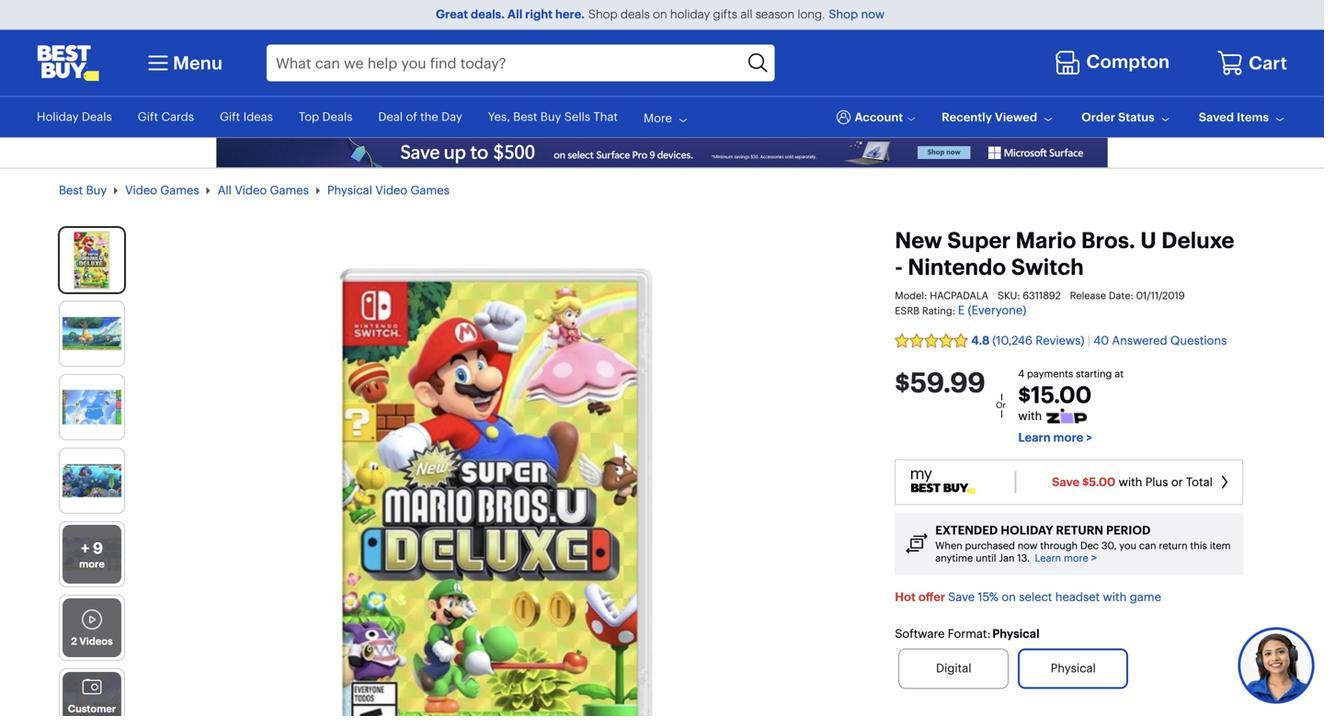 Task type: vqa. For each thing, say whether or not it's contained in the screenshot.
the
yes



Task type: describe. For each thing, give the bounding box(es) containing it.
switch
[[1011, 253, 1084, 280]]

>
[[1086, 430, 1092, 445]]

gift for gift ideas
[[220, 110, 240, 124]]

40 answered questions
[[1093, 333, 1227, 348]]

deluxe
[[1161, 227, 1234, 254]]

offer
[[918, 590, 945, 605]]

1 vertical spatial physical
[[992, 627, 1040, 641]]

2
[[71, 635, 77, 648]]

6311892
[[1023, 289, 1061, 302]]

payments
[[1027, 367, 1073, 380]]

games for all video games
[[270, 183, 309, 198]]

mario
[[1016, 227, 1076, 254]]

0 vertical spatial on
[[653, 7, 667, 22]]

model
[[895, 289, 924, 302]]

more up 2 videos button
[[79, 557, 105, 570]]

compton button
[[1054, 46, 1174, 80]]

more
[[644, 111, 672, 125]]

all
[[740, 7, 752, 22]]

esrb
[[895, 305, 919, 317]]

: left e
[[952, 305, 955, 317]]

top
[[299, 110, 319, 124]]

shop now link
[[825, 7, 888, 22]]

yes, best buy sells that my best buy memberships
[[37, 110, 618, 139]]

-
[[895, 253, 903, 280]]

saved items
[[1199, 110, 1269, 124]]

best buy help human beacon image
[[1237, 627, 1315, 705]]

best right yes,
[[513, 110, 537, 124]]

games for physical video games
[[411, 183, 449, 198]]

credit cards link
[[209, 124, 279, 139]]

st.
[[362, 124, 377, 139]]

viewed
[[995, 110, 1037, 124]]

best buy link
[[59, 183, 107, 198]]

1 shop from the left
[[588, 7, 618, 22]]

: left 6311892
[[1017, 289, 1020, 302]]

buy left 'sells' at left top
[[540, 110, 561, 124]]

cart icon image
[[1216, 49, 1244, 77]]

gift ideas link
[[220, 110, 273, 124]]

utility element
[[0, 97, 1324, 139]]

here.
[[555, 7, 585, 22]]

(everyone)
[[968, 303, 1026, 318]]

top deals link
[[299, 110, 353, 124]]

learn for learn more ˃
[[1035, 552, 1061, 564]]

holiday deals
[[37, 110, 112, 124]]

holiday deals link
[[37, 110, 112, 124]]

right
[[525, 7, 553, 22]]

0 vertical spatial with
[[1018, 409, 1042, 423]]

bestbuy.com image
[[37, 45, 99, 81]]

order status
[[1081, 110, 1155, 124]]

physical video games link
[[327, 183, 449, 198]]

$
[[1082, 475, 1089, 489]]

: down 15% on the bottom right of the page
[[987, 627, 990, 641]]

alt view zoom 11. new super mario bros. u deluxe - nintendo switch. image
[[63, 305, 121, 363]]

account button
[[836, 108, 916, 127]]

release
[[1070, 289, 1106, 302]]

order status button
[[1081, 109, 1173, 126]]

total
[[1186, 475, 1213, 489]]

1 vertical spatial all
[[218, 183, 232, 198]]

memberships
[[107, 124, 183, 139]]

learn more >
[[1018, 430, 1092, 445]]

deals
[[621, 7, 650, 22]]

0 vertical spatial now
[[861, 7, 885, 22]]

that
[[593, 110, 618, 124]]

date
[[1109, 289, 1130, 302]]

extended holiday return period heading
[[935, 523, 1232, 538]]

$15.00
[[1018, 381, 1092, 409]]

1 horizontal spatial on
[[1002, 590, 1016, 605]]

best down my best buy memberships link
[[59, 183, 83, 198]]

1 video from the left
[[125, 183, 157, 198]]

videos
[[79, 635, 113, 648]]

at
[[1115, 367, 1124, 380]]

physical button
[[1018, 649, 1128, 689]]

+ 9 more
[[79, 539, 105, 570]]

video games link
[[125, 183, 199, 198]]

1 vertical spatial with
[[1119, 475, 1142, 489]]

video for physical video games
[[375, 183, 407, 198]]

buy right holiday
[[84, 124, 104, 139]]

4.8 (10,246 reviews)
[[971, 333, 1085, 348]]

long.
[[798, 7, 825, 22]]

learn for learn more >
[[1018, 430, 1051, 445]]

to
[[347, 124, 359, 139]]

jude
[[380, 124, 406, 139]]

buy down my best buy memberships link
[[86, 183, 107, 198]]

credit cards
[[209, 124, 279, 139]]

customer images
[[68, 702, 116, 716]]

video for all video games
[[235, 183, 267, 198]]

plus
[[1145, 475, 1168, 489]]

bros.
[[1081, 227, 1135, 254]]

$59.99
[[895, 366, 985, 400]]

rating
[[922, 305, 952, 317]]

physical video games
[[327, 183, 449, 198]]

15%
[[978, 590, 998, 605]]

2 vertical spatial with
[[1103, 590, 1127, 605]]

order
[[1081, 110, 1115, 124]]

deals for holiday deals
[[82, 110, 112, 124]]

ideas
[[243, 110, 273, 124]]

4.8
[[971, 333, 990, 348]]

items
[[1237, 110, 1269, 124]]

recently
[[942, 110, 992, 124]]

gift for gift cards
[[138, 110, 158, 124]]

more for ˃
[[1064, 552, 1088, 564]]

status
[[1118, 110, 1155, 124]]

deals for top deals
[[322, 110, 353, 124]]

you
[[1119, 539, 1136, 552]]

digital button
[[899, 649, 1009, 689]]

holiday
[[1001, 523, 1053, 538]]



Task type: locate. For each thing, give the bounding box(es) containing it.
recently viewed
[[942, 110, 1037, 124]]

1 vertical spatial learn
[[1035, 552, 1061, 564]]

advertisement region
[[216, 138, 1108, 168]]

learn down zip logo
[[1018, 430, 1051, 445]]

1 horizontal spatial deals
[[322, 110, 353, 124]]

purchased
[[965, 539, 1015, 552]]

sku
[[998, 289, 1017, 302]]

my best buy memberships link
[[37, 124, 183, 139]]

1 horizontal spatial now
[[1018, 539, 1038, 552]]

more for >
[[1053, 430, 1083, 445]]

cards for gift cards
[[161, 110, 194, 124]]

video down 'jude'
[[375, 183, 407, 198]]

3 video from the left
[[375, 183, 407, 198]]

top deals
[[299, 110, 353, 124]]

0 horizontal spatial shop
[[588, 7, 618, 22]]

nintendo
[[908, 253, 1006, 280]]

return
[[1159, 539, 1188, 552]]

all left right
[[507, 7, 522, 22]]

gift cards link
[[138, 110, 194, 124]]

0 vertical spatial physical
[[327, 183, 372, 198]]

2 horizontal spatial games
[[411, 183, 449, 198]]

my best buy image
[[911, 468, 976, 497]]

save left 15% on the bottom right of the page
[[948, 590, 975, 605]]

1 gift from the left
[[138, 110, 158, 124]]

0 horizontal spatial now
[[861, 7, 885, 22]]

this
[[1190, 539, 1207, 552]]

0 horizontal spatial on
[[653, 7, 667, 22]]

Type to search. Navigate forward to hear suggestions text field
[[267, 45, 742, 81]]

headset
[[1055, 590, 1100, 605]]

donate to st. jude
[[304, 124, 406, 139]]

dec 30,
[[1080, 539, 1117, 552]]

(10,246
[[992, 333, 1032, 348]]

0 vertical spatial all
[[507, 7, 522, 22]]

save left the $
[[1052, 475, 1080, 489]]

jan 13.
[[999, 552, 1030, 564]]

physical for physical video games
[[327, 183, 372, 198]]

software format : physical
[[895, 627, 1040, 641]]

physical for physical
[[1051, 661, 1096, 676]]

of
[[406, 110, 417, 124]]

1 horizontal spatial physical
[[992, 627, 1040, 641]]

alt view zoom 13. new super mario bros. u deluxe - nintendo switch. image
[[63, 452, 121, 510]]

2 games from the left
[[270, 183, 309, 198]]

credit
[[209, 124, 243, 139]]

e
[[958, 303, 965, 318]]

menu button
[[143, 48, 222, 78]]

menu
[[173, 52, 222, 74]]

season
[[756, 7, 794, 22]]

sells
[[564, 110, 590, 124]]

physical down headset
[[1051, 661, 1096, 676]]

2 horizontal spatial video
[[375, 183, 407, 198]]

customer images button
[[60, 670, 124, 716]]

video right best buy link
[[125, 183, 157, 198]]

1 horizontal spatial shop
[[829, 7, 858, 22]]

2 gift from the left
[[220, 110, 240, 124]]

physical down hot offer save 15% on select headset with game
[[992, 627, 1040, 641]]

games down the
[[411, 183, 449, 198]]

saved
[[1199, 110, 1234, 124]]

3 games from the left
[[411, 183, 449, 198]]

now inside when purchased now through dec 30, you can return this item anytime until jan 13.
[[1018, 539, 1038, 552]]

deal of the day link
[[378, 110, 462, 124]]

learn
[[1018, 430, 1051, 445], [1035, 552, 1061, 564]]

best right my
[[56, 124, 80, 139]]

1 deals from the left
[[82, 110, 112, 124]]

0 horizontal spatial gift
[[138, 110, 158, 124]]

more left > on the right
[[1053, 430, 1083, 445]]

recently viewed button
[[942, 109, 1056, 126]]

now right long.
[[861, 7, 885, 22]]

learn more ˃
[[1035, 552, 1097, 564]]

reviews)
[[1036, 333, 1085, 348]]

great
[[436, 7, 468, 22]]

gift ideas
[[220, 110, 273, 124]]

great deals. all right here. shop deals on holiday gifts all season long. shop now
[[436, 7, 885, 22]]

4 payments starting at $15.00
[[1018, 367, 1124, 409]]

gift
[[138, 110, 158, 124], [220, 110, 240, 124]]

return
[[1056, 523, 1103, 538]]

gifts
[[713, 7, 737, 22]]

the
[[420, 110, 438, 124]]

deals
[[82, 110, 112, 124], [322, 110, 353, 124]]

with left game
[[1103, 590, 1127, 605]]

1 vertical spatial on
[[1002, 590, 1016, 605]]

account
[[854, 110, 903, 124]]

extended
[[935, 523, 998, 538]]

on right deals
[[653, 7, 667, 22]]

answered
[[1112, 333, 1167, 348]]

questions
[[1170, 333, 1227, 348]]

best buy
[[59, 183, 107, 198]]

day
[[441, 110, 462, 124]]

or
[[1171, 475, 1183, 489]]

starting
[[1076, 367, 1112, 380]]

on right 15% on the bottom right of the page
[[1002, 590, 1016, 605]]

0 horizontal spatial video
[[125, 183, 157, 198]]

on
[[653, 7, 667, 22], [1002, 590, 1016, 605]]

cart link
[[1216, 49, 1287, 77]]

0 horizontal spatial cards
[[161, 110, 194, 124]]

e (everyone) button
[[958, 303, 1026, 319]]

can
[[1139, 539, 1156, 552]]

cards for credit cards
[[246, 124, 279, 139]]

2 shop from the left
[[829, 7, 858, 22]]

zip logo image
[[1047, 409, 1087, 423]]

all video games link
[[218, 183, 309, 198]]

physical down the to
[[327, 183, 372, 198]]

all down credit
[[218, 183, 232, 198]]

40
[[1093, 333, 1109, 348]]

2 videos
[[71, 635, 113, 648]]

gift cards
[[138, 110, 194, 124]]

save
[[1052, 475, 1080, 489], [948, 590, 975, 605]]

1 horizontal spatial gift
[[220, 110, 240, 124]]

software
[[895, 627, 945, 641]]

shop right long.
[[829, 7, 858, 22]]

save $ 5.00 with plus or total
[[1052, 475, 1213, 489]]

1 vertical spatial now
[[1018, 539, 1038, 552]]

format
[[948, 627, 987, 641]]

0 horizontal spatial front zoom. new super mario bros. u deluxe - nintendo switch. image
[[63, 231, 121, 290]]

donate to st. jude link
[[304, 124, 406, 139]]

2 deals from the left
[[322, 110, 353, 124]]

1 horizontal spatial all
[[507, 7, 522, 22]]

shop left deals
[[588, 7, 618, 22]]

deal
[[378, 110, 403, 124]]

game
[[1130, 590, 1161, 605]]

all video games
[[218, 183, 309, 198]]

: up rating
[[924, 289, 927, 302]]

select
[[1019, 590, 1052, 605]]

holiday
[[670, 7, 710, 22]]

0 vertical spatial learn
[[1018, 430, 1051, 445]]

1 horizontal spatial save
[[1052, 475, 1080, 489]]

buy
[[540, 110, 561, 124], [84, 124, 104, 139], [86, 183, 107, 198]]

super
[[947, 227, 1011, 254]]

9
[[93, 539, 103, 558]]

with left plus
[[1119, 475, 1142, 489]]

1 horizontal spatial front zoom. new super mario bros. u deluxe - nintendo switch. image
[[243, 269, 749, 716]]

0 horizontal spatial deals
[[82, 110, 112, 124]]

or
[[996, 400, 1006, 411]]

0 horizontal spatial physical
[[327, 183, 372, 198]]

video down credit cards
[[235, 183, 267, 198]]

now down holiday
[[1018, 539, 1038, 552]]

item
[[1210, 539, 1231, 552]]

front zoom. new super mario bros. u deluxe - nintendo switch. image
[[63, 231, 121, 290], [243, 269, 749, 716]]

1 vertical spatial save
[[948, 590, 975, 605]]

0 horizontal spatial games
[[160, 183, 199, 198]]

2 horizontal spatial physical
[[1051, 661, 1096, 676]]

games down donate on the top left of the page
[[270, 183, 309, 198]]

2 video from the left
[[235, 183, 267, 198]]

games down memberships on the top
[[160, 183, 199, 198]]

my
[[37, 124, 53, 139]]

physical inside "button"
[[1051, 661, 1096, 676]]

1 horizontal spatial games
[[270, 183, 309, 198]]

video games
[[125, 183, 199, 198]]

0 horizontal spatial all
[[218, 183, 232, 198]]

deal of the day
[[378, 110, 462, 124]]

1 games from the left
[[160, 183, 199, 198]]

with right or
[[1018, 409, 1042, 423]]

1 horizontal spatial video
[[235, 183, 267, 198]]

more left ˃
[[1064, 552, 1088, 564]]

: left 01/11/2019
[[1130, 289, 1133, 302]]

40 answered questions link
[[1093, 333, 1227, 348]]

0 vertical spatial save
[[1052, 475, 1080, 489]]

0 horizontal spatial save
[[948, 590, 975, 605]]

alt view zoom 12. new super mario bros. u deluxe - nintendo switch. image
[[63, 378, 121, 437]]

anytime
[[935, 552, 973, 564]]

alt view zoom 14. new super mario bros. u deluxe - nintendo switch. image
[[63, 525, 121, 584]]

1 horizontal spatial cards
[[246, 124, 279, 139]]

learn down extended holiday return period
[[1035, 552, 1061, 564]]

5.00
[[1089, 475, 1115, 489]]

2 vertical spatial physical
[[1051, 661, 1096, 676]]

holiday
[[37, 110, 79, 124]]



